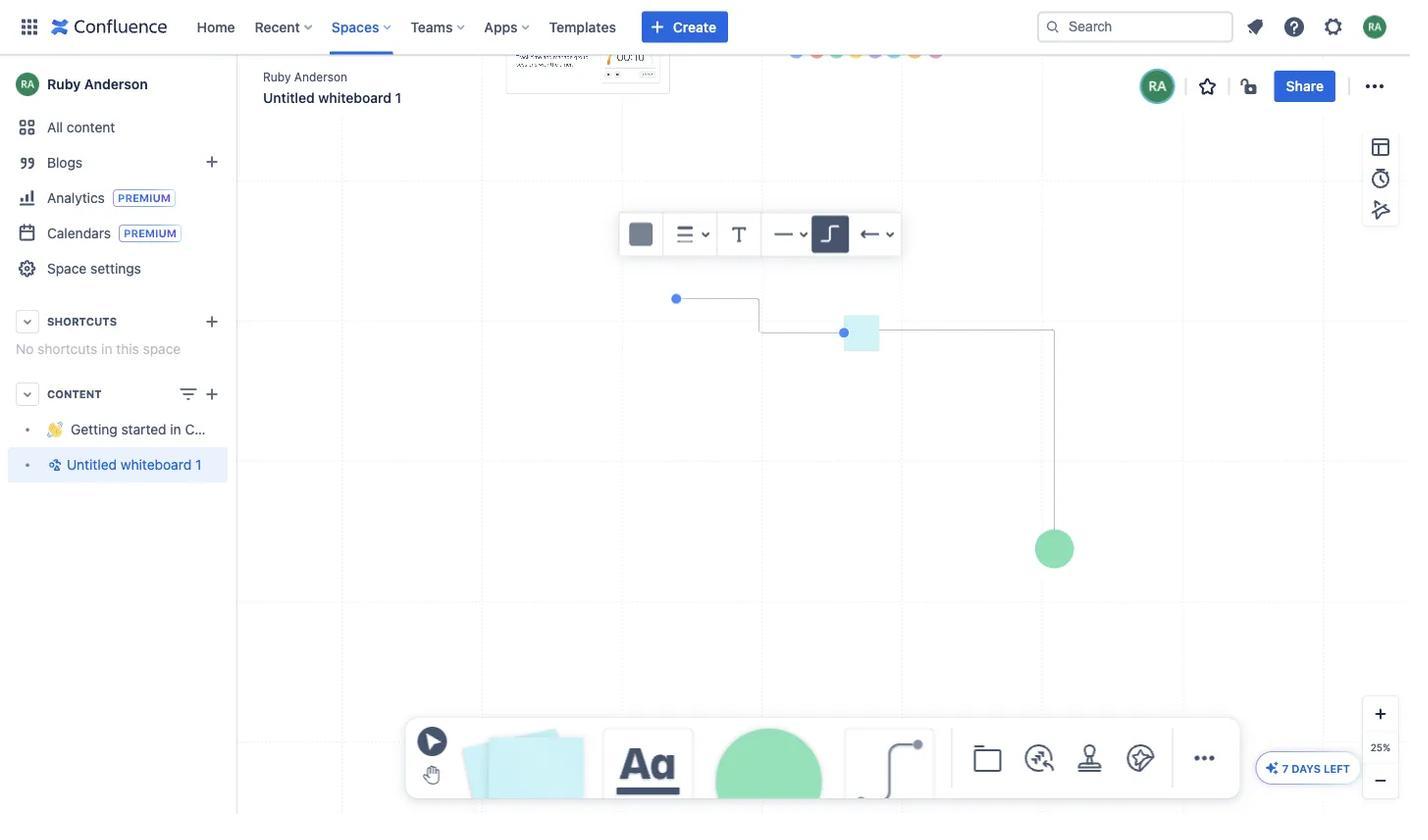 Task type: locate. For each thing, give the bounding box(es) containing it.
0 horizontal spatial untitled
[[67, 457, 117, 473]]

ruby
[[263, 70, 291, 83], [47, 76, 81, 92]]

all content link
[[8, 110, 228, 145]]

1 down spaces popup button
[[395, 90, 402, 106]]

untitled down getting
[[67, 457, 117, 473]]

7 days left
[[1283, 763, 1351, 775]]

anderson up all content link
[[84, 76, 148, 92]]

0 vertical spatial whiteboard
[[318, 90, 392, 106]]

ruby up "all"
[[47, 76, 81, 92]]

1 horizontal spatial anderson
[[294, 70, 348, 83]]

no
[[16, 341, 34, 357]]

in left this
[[101, 341, 112, 357]]

tree
[[8, 412, 257, 483]]

ruby anderson link up all content link
[[8, 65, 228, 104]]

shortcuts
[[47, 316, 117, 328]]

0 horizontal spatial anderson
[[84, 76, 148, 92]]

1 inside ruby anderson untitled whiteboard 1
[[395, 90, 402, 106]]

0 horizontal spatial whiteboard
[[121, 457, 192, 473]]

blogs
[[47, 155, 83, 171]]

started
[[121, 422, 166, 438]]

0 vertical spatial premium image
[[113, 189, 176, 207]]

days
[[1292, 763, 1321, 775]]

getting started in confluence link
[[8, 412, 257, 448]]

anderson
[[294, 70, 348, 83], [84, 76, 148, 92]]

confluence image
[[51, 15, 167, 39], [51, 15, 167, 39]]

1 horizontal spatial 1
[[395, 90, 402, 106]]

recent
[[255, 19, 300, 35]]

0 vertical spatial untitled
[[263, 90, 315, 106]]

ruby anderson link
[[8, 65, 228, 104], [263, 68, 348, 85]]

calendars link
[[8, 216, 228, 251]]

1
[[395, 90, 402, 106], [195, 457, 202, 473]]

spaces
[[332, 19, 379, 35]]

space settings
[[47, 261, 141, 277]]

confluence
[[185, 422, 257, 438]]

0 horizontal spatial in
[[101, 341, 112, 357]]

whiteboard down getting started in confluence
[[121, 457, 192, 473]]

0 horizontal spatial 1
[[195, 457, 202, 473]]

recent button
[[249, 11, 320, 43]]

0 vertical spatial 1
[[395, 90, 402, 106]]

star image
[[1196, 75, 1220, 98]]

1 horizontal spatial in
[[170, 422, 181, 438]]

this
[[116, 341, 139, 357]]

in
[[101, 341, 112, 357], [170, 422, 181, 438]]

tree inside "space" element
[[8, 412, 257, 483]]

1 vertical spatial 1
[[195, 457, 202, 473]]

all content
[[47, 119, 115, 135]]

calendars
[[47, 225, 111, 241]]

more actions image
[[1363, 75, 1387, 98]]

premium image up space settings "link"
[[119, 225, 182, 242]]

in for started
[[170, 422, 181, 438]]

all
[[47, 119, 63, 135]]

untitled right collapse sidebar image
[[263, 90, 315, 106]]

create content image
[[200, 383, 224, 406]]

1 horizontal spatial untitled
[[263, 90, 315, 106]]

ruby inside ruby anderson untitled whiteboard 1
[[263, 70, 291, 83]]

share button
[[1275, 71, 1336, 102]]

ruby inside "space" element
[[47, 76, 81, 92]]

templates link
[[543, 11, 622, 43]]

0 vertical spatial in
[[101, 341, 112, 357]]

premium image
[[113, 189, 176, 207], [119, 225, 182, 242]]

content
[[47, 388, 102, 401]]

anderson down the spaces
[[294, 70, 348, 83]]

analytics link
[[8, 181, 228, 216]]

whiteboard inside "space" element
[[121, 457, 192, 473]]

create button
[[642, 11, 728, 43]]

tree containing getting started in confluence
[[8, 412, 257, 483]]

0 horizontal spatial ruby
[[47, 76, 81, 92]]

premium image inside calendars link
[[119, 225, 182, 242]]

anderson inside "space" element
[[84, 76, 148, 92]]

1 vertical spatial untitled
[[67, 457, 117, 473]]

1 down confluence
[[195, 457, 202, 473]]

ruby anderson link down recent popup button
[[263, 68, 348, 85]]

1 vertical spatial whiteboard
[[121, 457, 192, 473]]

add shortcut image
[[200, 310, 224, 334]]

settings
[[90, 261, 141, 277]]

banner
[[0, 0, 1411, 55]]

1 horizontal spatial whiteboard
[[318, 90, 392, 106]]

whiteboard
[[318, 90, 392, 106], [121, 457, 192, 473]]

in right started
[[170, 422, 181, 438]]

untitled
[[263, 90, 315, 106], [67, 457, 117, 473]]

whiteboard down the spaces
[[318, 90, 392, 106]]

anderson inside ruby anderson untitled whiteboard 1
[[294, 70, 348, 83]]

untitled whiteboard 1 link
[[8, 448, 228, 483]]

premium image inside analytics link
[[113, 189, 176, 207]]

1 vertical spatial premium image
[[119, 225, 182, 242]]

premium image up calendars link
[[113, 189, 176, 207]]

search image
[[1045, 19, 1061, 35]]

ruby for ruby anderson untitled whiteboard 1
[[263, 70, 291, 83]]

teams button
[[405, 11, 473, 43]]

1 horizontal spatial ruby
[[263, 70, 291, 83]]

apps
[[484, 19, 518, 35]]

ruby right collapse sidebar image
[[263, 70, 291, 83]]

home link
[[191, 11, 241, 43]]

ruby anderson
[[47, 76, 148, 92]]

1 vertical spatial in
[[170, 422, 181, 438]]



Task type: describe. For each thing, give the bounding box(es) containing it.
teams
[[411, 19, 453, 35]]

appswitcher icon image
[[18, 15, 41, 39]]

create a blog image
[[200, 150, 224, 174]]

analytics
[[47, 189, 105, 206]]

anderson for ruby anderson untitled whiteboard 1
[[294, 70, 348, 83]]

getting started in confluence
[[71, 422, 257, 438]]

help icon image
[[1283, 15, 1307, 39]]

banner containing home
[[0, 0, 1411, 55]]

content
[[67, 119, 115, 135]]

space
[[47, 261, 87, 277]]

untitled inside ruby anderson untitled whiteboard 1
[[263, 90, 315, 106]]

left
[[1324, 763, 1351, 775]]

content button
[[8, 377, 228, 412]]

spaces button
[[326, 11, 399, 43]]

7
[[1283, 763, 1289, 775]]

your profile and preferences image
[[1363, 15, 1387, 39]]

premium icon image
[[1265, 761, 1281, 776]]

untitled whiteboard 1
[[67, 457, 202, 473]]

in for shortcuts
[[101, 341, 112, 357]]

getting
[[71, 422, 118, 438]]

apps button
[[478, 11, 537, 43]]

space element
[[0, 55, 257, 815]]

space settings link
[[8, 251, 228, 287]]

space
[[143, 341, 181, 357]]

ruby anderson untitled whiteboard 1
[[263, 70, 402, 106]]

create
[[673, 19, 717, 35]]

1 horizontal spatial ruby anderson link
[[263, 68, 348, 85]]

shortcuts button
[[8, 304, 228, 340]]

ruby anderson image
[[1142, 71, 1174, 102]]

1 inside "space" element
[[195, 457, 202, 473]]

anderson for ruby anderson
[[84, 76, 148, 92]]

notification icon image
[[1244, 15, 1267, 39]]

no restrictions image
[[1239, 75, 1263, 98]]

premium image for calendars
[[119, 225, 182, 242]]

collapse sidebar image
[[214, 65, 257, 104]]

no shortcuts in this space
[[16, 341, 181, 357]]

premium image for analytics
[[113, 189, 176, 207]]

untitled inside "space" element
[[67, 457, 117, 473]]

0 horizontal spatial ruby anderson link
[[8, 65, 228, 104]]

blogs link
[[8, 145, 228, 181]]

shortcuts
[[37, 341, 98, 357]]

whiteboard inside ruby anderson untitled whiteboard 1
[[318, 90, 392, 106]]

share
[[1287, 78, 1324, 94]]

7 days left button
[[1257, 753, 1361, 784]]

ruby for ruby anderson
[[47, 76, 81, 92]]

home
[[197, 19, 235, 35]]

settings icon image
[[1322, 15, 1346, 39]]

Search field
[[1038, 11, 1234, 43]]

templates
[[549, 19, 616, 35]]

change view image
[[177, 383, 200, 406]]

global element
[[12, 0, 1034, 54]]



Task type: vqa. For each thing, say whether or not it's contained in the screenshot.
include
no



